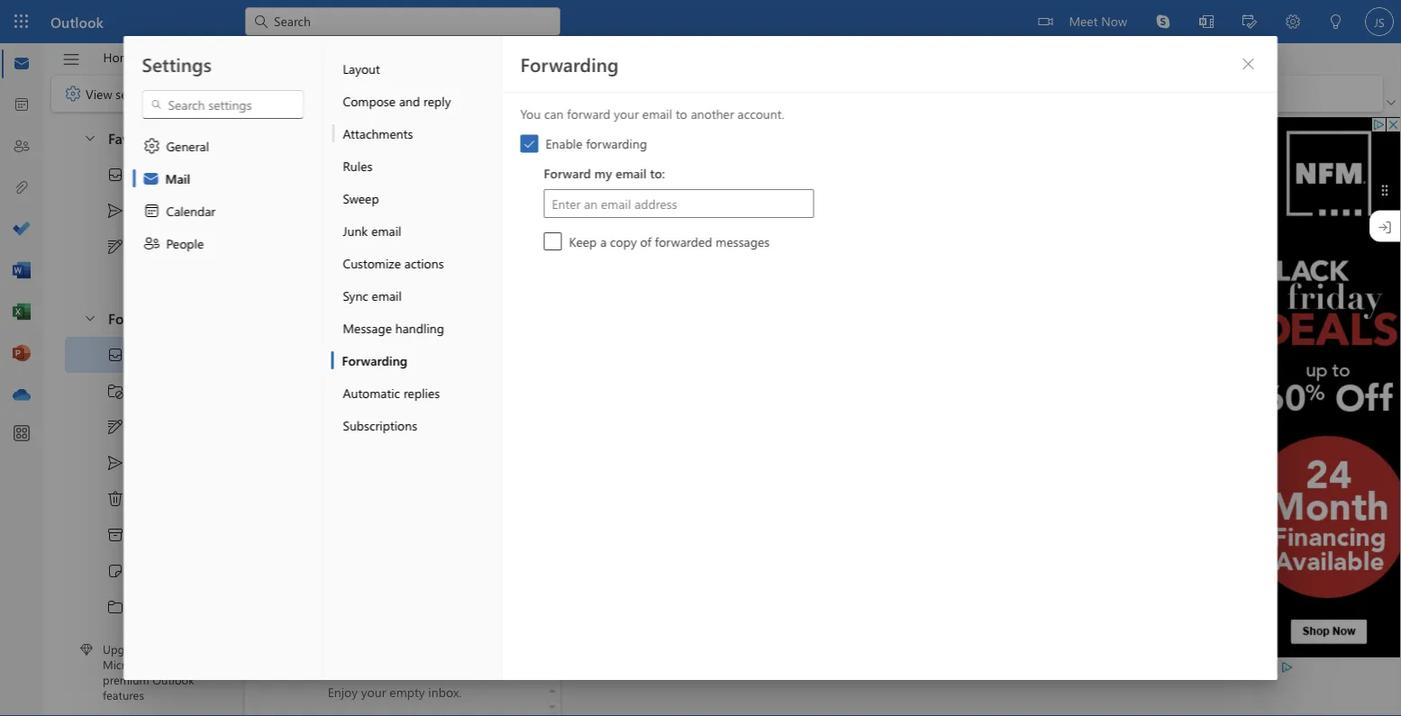 Task type: describe. For each thing, give the bounding box(es) containing it.
 for  sent items
[[106, 202, 124, 220]]

email right sync
[[372, 287, 402, 304]]

forwarding heading
[[521, 51, 619, 77]]

choose
[[292, 328, 334, 345]]

forwarding tab panel
[[503, 36, 1278, 681]]

people image
[[13, 138, 31, 156]]

drafts
[[132, 239, 165, 255]]


[[523, 134, 541, 152]]

365 for upgrade to microsoft 365 with premium outlook features
[[155, 657, 174, 673]]


[[106, 490, 124, 508]]

outlook inside banner
[[50, 12, 104, 31]]

compose and reply
[[343, 92, 451, 109]]

message
[[333, 436, 382, 453]]

favorites tree
[[65, 114, 210, 301]]

my
[[595, 165, 612, 181]]

to for upgrade to microsoft 365
[[344, 508, 355, 525]]

premium features image
[[80, 644, 93, 657]]

 drafts
[[106, 238, 165, 256]]

outlook inside upgrade to microsoft 365 with premium outlook features
[[153, 672, 194, 688]]

microsoft for upgrade to microsoft 365
[[359, 508, 412, 525]]

mobile
[[364, 472, 402, 489]]

automatic
[[343, 384, 400, 401]]

1  tree item from the top
[[65, 157, 210, 193]]

another
[[691, 105, 734, 122]]

powerpoint image
[[13, 345, 31, 363]]

of inside message list section
[[302, 292, 313, 309]]

items
[[160, 203, 190, 219]]

view inside 'view' button
[[165, 49, 192, 65]]

microsoft for upgrade to microsoft 365 with premium outlook features
[[103, 657, 152, 673]]

forwarding
[[586, 135, 647, 152]]

settings
[[116, 85, 159, 102]]

 view settings
[[64, 85, 159, 103]]

onedrive image
[[13, 387, 31, 405]]

inbox inside inbox 
[[308, 129, 345, 149]]

dialog containing settings
[[0, 0, 1402, 717]]

attachments
[[343, 125, 413, 142]]

metaldecking.com
[[306, 169, 412, 186]]

junk email button
[[331, 215, 502, 247]]

 sent items
[[106, 202, 190, 220]]

customize actions
[[343, 255, 444, 271]]

folders tree item
[[65, 301, 210, 337]]

outlook inside message list section
[[315, 472, 360, 489]]

your inside forwarding element
[[614, 105, 639, 122]]

to do image
[[13, 221, 31, 239]]

6
[[317, 292, 324, 309]]

metal
[[336, 187, 369, 204]]

outlook link
[[50, 0, 104, 43]]


[[106, 599, 124, 617]]

message list section
[[245, 115, 561, 717]]

favorites
[[108, 128, 166, 147]]


[[353, 131, 371, 149]]

set your advertising preferences image
[[1280, 661, 1295, 675]]

layout group
[[290, 76, 468, 108]]

reply
[[424, 92, 451, 109]]

view inside  view settings
[[86, 85, 112, 102]]

features
[[103, 687, 144, 703]]

sync email
[[343, 287, 402, 304]]

 button
[[348, 125, 377, 154]]

of inside forwarding element
[[641, 233, 652, 250]]

import
[[292, 400, 330, 417]]

forwarding element
[[521, 105, 1260, 258]]

calendar
[[166, 202, 216, 219]]

files image
[[13, 179, 31, 197]]

meet now
[[1069, 12, 1128, 29]]

mail
[[165, 170, 190, 187]]


[[1242, 57, 1256, 71]]

layout
[[343, 60, 380, 77]]

get
[[292, 472, 312, 489]]

 inbox for first  tree item from the bottom
[[106, 346, 164, 364]]

premium
[[103, 672, 149, 688]]

home button
[[90, 43, 151, 71]]

outlook banner
[[0, 0, 1402, 43]]

automatic replies button
[[331, 377, 502, 409]]

forwarding inside tab panel
[[521, 51, 619, 77]]

word image
[[13, 262, 31, 280]]

subscriptions
[[343, 417, 418, 434]]

keep a copy of forwarded messages
[[569, 233, 770, 250]]

junk email
[[343, 222, 402, 239]]

inbox for first  tree item from the bottom
[[132, 347, 164, 363]]

 inbox for first  tree item from the top of the application containing settings
[[106, 166, 163, 184]]

 for  view settings
[[64, 85, 82, 103]]

upgrade for upgrade to microsoft 365
[[292, 508, 340, 525]]

0 of 6 complete
[[292, 292, 379, 309]]

 for  drafts
[[106, 238, 124, 256]]

account.
[[738, 105, 785, 122]]

you can forward your email to another account.
[[521, 105, 785, 122]]

sync email button
[[331, 279, 502, 312]]

inbox for first  tree item from the top of the application containing settings
[[132, 167, 163, 183]]

and
[[399, 92, 420, 109]]

tab list containing home
[[89, 43, 260, 71]]


[[142, 169, 160, 187]]


[[106, 526, 124, 544]]

your for 
[[337, 328, 362, 345]]

more apps image
[[13, 425, 31, 443]]

enable forwarding
[[546, 135, 647, 152]]

 button for favorites
[[74, 121, 105, 154]]

zone
[[368, 364, 395, 381]]

customize actions button
[[331, 247, 502, 279]]

settings heading
[[142, 51, 212, 77]]

upgrade for upgrade to microsoft 365 with premium outlook features
[[103, 642, 148, 657]]

get outlook mobile
[[292, 472, 402, 489]]


[[62, 50, 81, 69]]

365 for upgrade to microsoft 365
[[415, 508, 436, 525]]

left-rail-appbar navigation
[[4, 43, 40, 416]]

forward
[[567, 105, 611, 122]]

empty
[[390, 684, 425, 700]]

 calendar
[[143, 202, 216, 220]]

message handling button
[[331, 312, 502, 344]]


[[106, 562, 124, 580]]

replies
[[404, 384, 440, 401]]



Task type: vqa. For each thing, say whether or not it's contained in the screenshot.
 inside the 'favorites' tree
yes



Task type: locate. For each thing, give the bounding box(es) containing it.
1 horizontal spatial forwarding
[[521, 51, 619, 77]]

high
[[413, 187, 440, 204]]

rules button
[[331, 150, 502, 182]]

layout button
[[331, 52, 502, 85]]

microsoft inside upgrade to microsoft 365 with premium outlook features
[[103, 657, 152, 673]]

 tree item
[[65, 229, 210, 265]]

1 horizontal spatial of
[[641, 233, 652, 250]]

0 vertical spatial of
[[641, 233, 652, 250]]

1 vertical spatial 
[[83, 311, 97, 325]]

handling
[[396, 320, 444, 336]]

0 vertical spatial inbox
[[308, 129, 345, 149]]

 left drafts
[[106, 238, 124, 256]]

sweep
[[343, 190, 379, 206]]

to left with
[[151, 642, 162, 657]]

time
[[340, 364, 365, 381]]

0
[[292, 292, 299, 309]]

a inside section
[[323, 436, 330, 453]]

view
[[165, 49, 192, 65], [86, 85, 112, 102]]

inbox inside favorites tree
[[132, 167, 163, 183]]

1  from the top
[[106, 202, 124, 220]]

 down 
[[106, 418, 124, 436]]

1  button from the top
[[74, 121, 105, 154]]

1 vertical spatial  inbox
[[106, 346, 164, 364]]

email
[[643, 105, 673, 122], [616, 165, 647, 181], [371, 222, 402, 239], [372, 287, 402, 304]]

microsoft up "features"
[[103, 657, 152, 673]]

your right enjoy on the bottom of the page
[[361, 684, 386, 700]]

0 vertical spatial forwarding
[[521, 51, 619, 77]]

2 vertical spatial to
[[151, 642, 162, 657]]

1 vertical spatial inbox
[[132, 167, 163, 183]]

actions
[[405, 255, 444, 271]]

 button inside favorites tree item
[[74, 121, 105, 154]]

rules
[[343, 157, 373, 174]]

keep
[[569, 233, 597, 250]]

microsoft
[[359, 508, 412, 525], [103, 657, 152, 673]]

 left sent
[[106, 202, 124, 220]]

email up forwarding at the top of the page
[[643, 105, 673, 122]]

 button left favorites
[[74, 121, 105, 154]]

1 horizontal spatial outlook
[[153, 672, 194, 688]]

upgrade inside upgrade to microsoft 365 with premium outlook features
[[103, 642, 148, 657]]

1 vertical spatial 
[[106, 418, 124, 436]]

 inbox down folders tree item
[[106, 346, 164, 364]]

forward my email to:
[[544, 165, 665, 181]]

 left favorites
[[83, 130, 97, 145]]

0 vertical spatial 
[[64, 85, 82, 103]]

customize
[[343, 255, 401, 271]]

0 vertical spatial 
[[106, 238, 124, 256]]

 inside folders tree item
[[83, 311, 97, 325]]

upgrade up "premium"
[[103, 642, 148, 657]]

0 vertical spatial  button
[[74, 121, 105, 154]]

 up ''
[[143, 137, 161, 155]]

products
[[488, 187, 539, 204]]

can
[[544, 105, 564, 122]]

quality
[[444, 187, 485, 204]]

compose and reply button
[[331, 85, 502, 117]]

upgrade to microsoft 365 with premium outlook features
[[103, 642, 199, 703]]

 tree item
[[65, 157, 210, 193], [65, 337, 210, 373]]

 button
[[74, 121, 105, 154], [74, 301, 105, 334]]

folders
[[108, 308, 156, 327]]

 button
[[517, 130, 546, 155]]

 inside favorites tree item
[[83, 130, 97, 145]]

0 horizontal spatial outlook
[[50, 12, 104, 31]]

outlook right the get
[[315, 472, 360, 489]]

2  from the top
[[106, 346, 124, 364]]

1 horizontal spatial 
[[143, 137, 161, 155]]

microsoft inside message list section
[[359, 508, 412, 525]]

 inbox inside tree
[[106, 346, 164, 364]]

people
[[166, 235, 204, 251]]

your up forwarding at the top of the page
[[614, 105, 639, 122]]

1 vertical spatial to
[[344, 508, 355, 525]]

view button
[[151, 43, 206, 71]]

inbox down folders tree item
[[132, 347, 164, 363]]

inbox inside tree
[[132, 347, 164, 363]]

to inside message list section
[[344, 508, 355, 525]]


[[1039, 14, 1053, 29]]

2 vertical spatial your
[[361, 684, 386, 700]]

1  from the top
[[83, 130, 97, 145]]

0 vertical spatial to
[[676, 105, 688, 122]]

2 vertical spatial outlook
[[153, 672, 194, 688]]

0 vertical spatial 365
[[415, 508, 436, 525]]

complete
[[327, 292, 379, 309]]

1 vertical spatial  tree item
[[65, 337, 210, 373]]

1 vertical spatial a
[[323, 436, 330, 453]]

a left copy at the left of page
[[600, 233, 607, 250]]

compose
[[343, 92, 396, 109]]

inbox.
[[428, 684, 462, 700]]

tree
[[65, 337, 210, 662]]

Search settings search field
[[163, 96, 285, 114]]

2  button from the top
[[74, 301, 105, 334]]


[[523, 137, 536, 150]]

2 vertical spatial inbox
[[132, 347, 164, 363]]

document
[[0, 0, 1402, 717]]

inbox left mail
[[132, 167, 163, 183]]

0 horizontal spatial 
[[64, 85, 82, 103]]

0 horizontal spatial upgrade
[[103, 642, 148, 657]]

look
[[366, 328, 390, 345]]

your for upgrade to microsoft 365 with
[[361, 684, 386, 700]]

-
[[404, 187, 409, 204]]

application containing settings
[[0, 0, 1402, 717]]

0 horizontal spatial view
[[86, 85, 112, 102]]

 up 
[[106, 346, 124, 364]]

csm
[[306, 187, 333, 204]]

1 vertical spatial upgrade
[[103, 642, 148, 657]]

forwarding up can
[[521, 51, 619, 77]]

forward
[[544, 165, 591, 181]]

dialog
[[0, 0, 1402, 717]]

 left folders
[[83, 311, 97, 325]]

0 horizontal spatial to
[[151, 642, 162, 657]]

send a message
[[292, 436, 382, 453]]

upgrade inside message list section
[[292, 508, 340, 525]]

tab list
[[89, 43, 260, 71]]

confirm
[[292, 364, 337, 381]]

of right 0
[[302, 292, 313, 309]]

1 horizontal spatial to
[[344, 508, 355, 525]]

1 vertical spatial view
[[86, 85, 112, 102]]

application
[[0, 0, 1402, 717]]

favorites tree item
[[65, 121, 210, 157]]

0 horizontal spatial forwarding
[[342, 352, 408, 369]]

to down get outlook mobile
[[344, 508, 355, 525]]

 button
[[53, 44, 89, 75]]

1 horizontal spatial 365
[[415, 508, 436, 525]]

1 vertical spatial 
[[106, 454, 124, 472]]

1 horizontal spatial microsoft
[[359, 508, 412, 525]]

upgrade to microsoft 365
[[292, 508, 436, 525]]

 inbox inside favorites tree
[[106, 166, 163, 184]]

forwarding inside button
[[342, 352, 408, 369]]

 tree item up sent
[[65, 157, 210, 193]]

document containing settings
[[0, 0, 1402, 717]]

2  inbox from the top
[[106, 346, 164, 364]]

 left ''
[[106, 166, 124, 184]]

2 horizontal spatial to
[[676, 105, 688, 122]]

1 vertical spatial forwarding
[[342, 352, 408, 369]]

0 vertical spatial 
[[106, 166, 124, 184]]

sync
[[343, 287, 368, 304]]


[[64, 85, 82, 103], [143, 137, 161, 155]]

outlook
[[50, 12, 104, 31], [315, 472, 360, 489], [153, 672, 194, 688]]

1  from the top
[[106, 238, 124, 256]]

settings tab list
[[124, 36, 322, 681]]

0 vertical spatial 
[[83, 130, 97, 145]]

a
[[600, 233, 607, 250], [323, 436, 330, 453]]

excel image
[[13, 304, 31, 322]]

your
[[614, 105, 639, 122], [337, 328, 362, 345], [361, 684, 386, 700]]

with
[[177, 657, 199, 673]]

1 vertical spatial 
[[106, 346, 124, 364]]

settings
[[142, 51, 212, 77]]

email right junk
[[371, 222, 402, 239]]

a for send
[[323, 436, 330, 453]]

import contacts
[[292, 400, 380, 417]]

 inbox down favorites tree item at the left of page
[[106, 166, 163, 184]]

365 inside upgrade to microsoft 365 with premium outlook features
[[155, 657, 174, 673]]

0 vertical spatial  tree item
[[65, 157, 210, 193]]

a inside tab panel
[[600, 233, 607, 250]]

deck
[[373, 187, 401, 204]]

1 vertical spatial 
[[143, 137, 161, 155]]

0 vertical spatial upgrade
[[292, 508, 340, 525]]

meet
[[1069, 12, 1098, 29]]


[[106, 382, 124, 400]]

csm metal deck - high quality products
[[306, 187, 539, 204]]

outlook up  button
[[50, 12, 104, 31]]

0 horizontal spatial microsoft
[[103, 657, 152, 673]]

2  tree item from the top
[[65, 337, 210, 373]]

a right send
[[323, 436, 330, 453]]

0 horizontal spatial of
[[302, 292, 313, 309]]

 inside 'settings' tab list
[[143, 137, 161, 155]]

0 horizontal spatial 365
[[155, 657, 174, 673]]

1 horizontal spatial upgrade
[[292, 508, 340, 525]]

 down 
[[64, 85, 82, 103]]

 for favorites
[[83, 130, 97, 145]]

2  from the top
[[83, 311, 97, 325]]


[[106, 238, 124, 256], [106, 418, 124, 436]]

email left to:
[[616, 165, 647, 181]]


[[150, 98, 163, 111]]

message
[[343, 320, 392, 336]]

 inside tree
[[106, 346, 124, 364]]

0 vertical spatial outlook
[[50, 12, 104, 31]]

message handling
[[343, 320, 444, 336]]

outlook right "premium"
[[153, 672, 194, 688]]

 button
[[1234, 50, 1263, 78]]

0 vertical spatial your
[[614, 105, 639, 122]]


[[143, 234, 161, 252]]

 for 
[[143, 137, 161, 155]]

 inbox
[[106, 166, 163, 184], [106, 346, 164, 364]]

to left another
[[676, 105, 688, 122]]

1 vertical spatial of
[[302, 292, 313, 309]]

your left look
[[337, 328, 362, 345]]

 inside tree item
[[106, 238, 124, 256]]

calendar image
[[13, 96, 31, 114]]

attachments button
[[331, 117, 502, 150]]

0 vertical spatial  inbox
[[106, 166, 163, 184]]

0 vertical spatial view
[[165, 49, 192, 65]]

messages
[[716, 233, 770, 250]]

0 vertical spatial microsoft
[[359, 508, 412, 525]]

2  from the top
[[106, 454, 124, 472]]

microsoft down mobile
[[359, 508, 412, 525]]

 inside tree item
[[106, 202, 124, 220]]

 button for folders
[[74, 301, 105, 334]]

to inside upgrade to microsoft 365 with premium outlook features
[[151, 642, 162, 657]]

1 horizontal spatial a
[[600, 233, 607, 250]]

forwarding down look
[[342, 352, 408, 369]]

1 vertical spatial 365
[[155, 657, 174, 673]]

to for upgrade to microsoft 365 with premium outlook features
[[151, 642, 162, 657]]

automatic replies
[[343, 384, 440, 401]]

upgrade down the get
[[292, 508, 340, 525]]

 button inside folders tree item
[[74, 301, 105, 334]]

sent
[[132, 203, 156, 219]]

 button left folders
[[74, 301, 105, 334]]

2  from the top
[[106, 418, 124, 436]]

365 inside message list section
[[415, 508, 436, 525]]

inbox left  button
[[308, 129, 345, 149]]

1  from the top
[[106, 166, 124, 184]]

1 vertical spatial microsoft
[[103, 657, 152, 673]]

0 horizontal spatial a
[[323, 436, 330, 453]]

2 horizontal spatial outlook
[[315, 472, 360, 489]]

mail image
[[13, 55, 31, 73]]

0 vertical spatial a
[[600, 233, 607, 250]]

1 vertical spatial your
[[337, 328, 362, 345]]

 tree item down folders
[[65, 337, 210, 373]]

1 vertical spatial outlook
[[315, 472, 360, 489]]

junk
[[343, 222, 368, 239]]

Enter an email address text field
[[545, 190, 814, 217]]

 for folders
[[83, 311, 97, 325]]

 tree item
[[65, 193, 210, 229]]

enable
[[546, 135, 583, 152]]

tree containing 
[[65, 337, 210, 662]]

1 vertical spatial  button
[[74, 301, 105, 334]]

general
[[166, 137, 209, 154]]

 inside favorites tree
[[106, 166, 124, 184]]

to inside forwarding element
[[676, 105, 688, 122]]

1  inbox from the top
[[106, 166, 163, 184]]


[[143, 202, 161, 220]]

 for 
[[106, 454, 124, 472]]

enjoy
[[328, 684, 358, 700]]

forwarded
[[655, 233, 713, 250]]

a for keep
[[600, 233, 607, 250]]

1 horizontal spatial view
[[165, 49, 192, 65]]

sweep button
[[331, 182, 502, 215]]

0 vertical spatial 
[[106, 202, 124, 220]]

 up 
[[106, 454, 124, 472]]

of right copy at the left of page
[[641, 233, 652, 250]]

 for 
[[106, 418, 124, 436]]

inbox heading
[[285, 120, 377, 160]]



